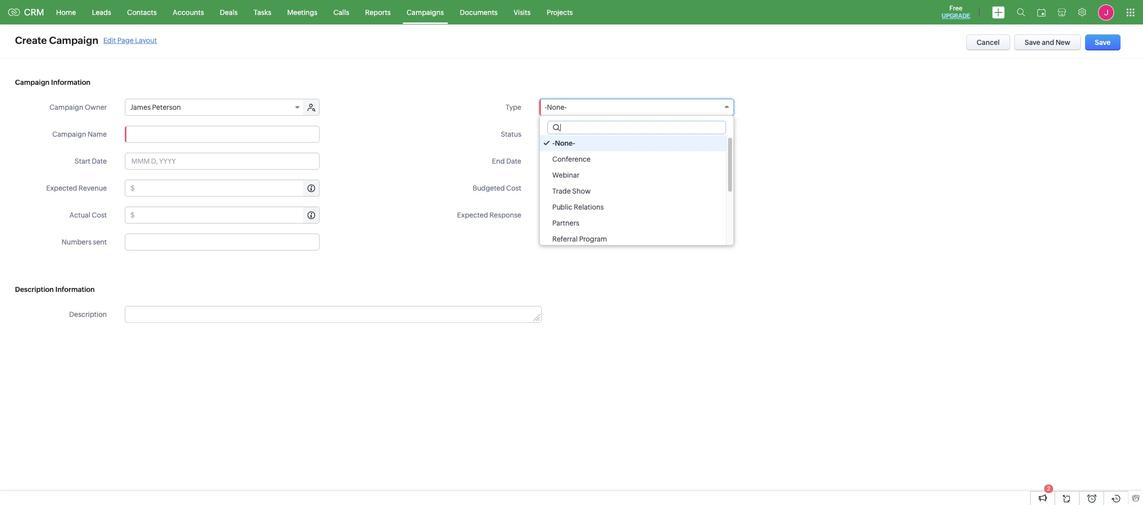 Task type: locate. For each thing, give the bounding box(es) containing it.
1 horizontal spatial cost
[[506, 184, 521, 192]]

0 horizontal spatial save
[[1025, 38, 1041, 46]]

description for description information
[[15, 286, 54, 294]]

none-
[[547, 103, 567, 111], [555, 139, 575, 147]]

expected revenue
[[46, 184, 107, 192]]

cost right budgeted
[[506, 184, 521, 192]]

1 date from the left
[[92, 157, 107, 165]]

status
[[501, 130, 521, 138]]

home
[[56, 8, 76, 16]]

1 vertical spatial cost
[[92, 211, 107, 219]]

-none- up conference
[[552, 139, 575, 147]]

crm
[[24, 7, 44, 17]]

program
[[579, 235, 607, 243]]

sent
[[93, 238, 107, 246]]

cost
[[506, 184, 521, 192], [92, 211, 107, 219]]

1 mmm d, yyyy text field from the left
[[125, 153, 320, 170]]

-none- right type
[[545, 103, 567, 111]]

public relations option
[[540, 199, 726, 215]]

-none-
[[545, 103, 567, 111], [552, 139, 575, 147]]

actual cost
[[69, 211, 107, 219]]

MMM D, YYYY text field
[[125, 153, 320, 170], [539, 153, 734, 170]]

2 save from the left
[[1095, 38, 1111, 46]]

calls link
[[325, 0, 357, 24]]

none- up conference
[[555, 139, 575, 147]]

0 vertical spatial expected
[[46, 184, 77, 192]]

date
[[92, 157, 107, 165], [506, 157, 521, 165]]

expected for expected response
[[457, 211, 488, 219]]

campaign down create
[[15, 78, 50, 86]]

2 date from the left
[[506, 157, 521, 165]]

name
[[88, 130, 107, 138]]

$ right actual cost
[[130, 211, 135, 219]]

campaign down campaign information on the left top
[[49, 103, 83, 111]]

0 horizontal spatial date
[[92, 157, 107, 165]]

None text field
[[551, 180, 734, 196], [539, 207, 734, 224], [136, 207, 319, 223], [125, 234, 320, 251], [125, 307, 541, 323], [551, 180, 734, 196], [539, 207, 734, 224], [136, 207, 319, 223], [125, 234, 320, 251], [125, 307, 541, 323]]

1 vertical spatial information
[[55, 286, 95, 294]]

campaign
[[49, 34, 98, 46], [15, 78, 50, 86], [49, 103, 83, 111], [52, 130, 86, 138]]

expected response
[[457, 211, 521, 219]]

save left and on the right
[[1025, 38, 1041, 46]]

meetings
[[287, 8, 318, 16]]

list box containing -none-
[[540, 135, 734, 247]]

- right type
[[545, 103, 547, 111]]

trade show option
[[540, 183, 726, 199]]

information down numbers in the top of the page
[[55, 286, 95, 294]]

save inside save and new button
[[1025, 38, 1041, 46]]

0 horizontal spatial cost
[[92, 211, 107, 219]]

save down profile icon
[[1095, 38, 1111, 46]]

leads
[[92, 8, 111, 16]]

1 vertical spatial expected
[[457, 211, 488, 219]]

1 horizontal spatial save
[[1095, 38, 1111, 46]]

1 $ from the top
[[130, 184, 135, 192]]

date right end
[[506, 157, 521, 165]]

conference option
[[540, 151, 726, 167]]

campaign name
[[52, 130, 107, 138]]

1 vertical spatial -
[[552, 139, 555, 147]]

2 mmm d, yyyy text field from the left
[[539, 153, 734, 170]]

reports link
[[357, 0, 399, 24]]

upgrade
[[942, 12, 970, 19]]

2 $ from the top
[[130, 211, 135, 219]]

crm link
[[8, 7, 44, 17]]

0 vertical spatial -none-
[[545, 103, 567, 111]]

end
[[492, 157, 505, 165]]

accounts
[[173, 8, 204, 16]]

start
[[75, 157, 90, 165]]

1 vertical spatial $
[[130, 211, 135, 219]]

0 vertical spatial -
[[545, 103, 547, 111]]

description
[[15, 286, 54, 294], [69, 311, 107, 319]]

projects
[[547, 8, 573, 16]]

1 horizontal spatial -
[[552, 139, 555, 147]]

1 horizontal spatial description
[[69, 311, 107, 319]]

0 vertical spatial none-
[[547, 103, 567, 111]]

public
[[552, 203, 572, 211]]

none- right type
[[547, 103, 567, 111]]

date for end date
[[506, 157, 521, 165]]

description for description
[[69, 311, 107, 319]]

$ right revenue
[[130, 184, 135, 192]]

2
[[1047, 486, 1050, 492]]

0 horizontal spatial -
[[545, 103, 547, 111]]

deals
[[220, 8, 238, 16]]

information for description information
[[55, 286, 95, 294]]

expected down budgeted
[[457, 211, 488, 219]]

free upgrade
[[942, 4, 970, 19]]

actual
[[69, 211, 90, 219]]

trade
[[552, 187, 571, 195]]

1 horizontal spatial mmm d, yyyy text field
[[539, 153, 734, 170]]

budgeted cost
[[473, 184, 521, 192]]

information for campaign information
[[51, 78, 90, 86]]

0 vertical spatial cost
[[506, 184, 521, 192]]

numbers sent
[[62, 238, 107, 246]]

start date
[[75, 157, 107, 165]]

0 vertical spatial description
[[15, 286, 54, 294]]

save for save and new
[[1025, 38, 1041, 46]]

save
[[1025, 38, 1041, 46], [1095, 38, 1111, 46]]

0 horizontal spatial expected
[[46, 184, 77, 192]]

0 vertical spatial information
[[51, 78, 90, 86]]

response
[[490, 211, 521, 219]]

1 horizontal spatial expected
[[457, 211, 488, 219]]

type
[[506, 103, 521, 111]]

campaign down home
[[49, 34, 98, 46]]

$
[[130, 184, 135, 192], [130, 211, 135, 219]]

-None- field
[[539, 99, 734, 116]]

campaign left 'name'
[[52, 130, 86, 138]]

save and new
[[1025, 38, 1071, 46]]

leads link
[[84, 0, 119, 24]]

revenue
[[79, 184, 107, 192]]

- up conference
[[552, 139, 555, 147]]

numbers
[[62, 238, 92, 246]]

1 vertical spatial -none-
[[552, 139, 575, 147]]

-none- option
[[540, 135, 726, 151]]

-
[[545, 103, 547, 111], [552, 139, 555, 147]]

$ for revenue
[[130, 184, 135, 192]]

conference
[[552, 155, 591, 163]]

0 vertical spatial $
[[130, 184, 135, 192]]

0 horizontal spatial description
[[15, 286, 54, 294]]

1 horizontal spatial date
[[506, 157, 521, 165]]

relations
[[574, 203, 604, 211]]

date for start date
[[92, 157, 107, 165]]

cost right actual
[[92, 211, 107, 219]]

0 horizontal spatial mmm d, yyyy text field
[[125, 153, 320, 170]]

search image
[[1017, 8, 1025, 16]]

expected
[[46, 184, 77, 192], [457, 211, 488, 219]]

visits
[[514, 8, 531, 16]]

James Peterson field
[[125, 99, 304, 115]]

free
[[950, 4, 963, 12]]

1 save from the left
[[1025, 38, 1041, 46]]

deals link
[[212, 0, 246, 24]]

campaign owner
[[49, 103, 107, 111]]

information
[[51, 78, 90, 86], [55, 286, 95, 294]]

expected left revenue
[[46, 184, 77, 192]]

save and new button
[[1014, 34, 1081, 50]]

1 vertical spatial description
[[69, 311, 107, 319]]

save for save
[[1095, 38, 1111, 46]]

date right start
[[92, 157, 107, 165]]

expected for expected revenue
[[46, 184, 77, 192]]

campaign for campaign name
[[52, 130, 86, 138]]

list box
[[540, 135, 734, 247]]

None text field
[[548, 121, 726, 134], [125, 126, 320, 143], [136, 180, 319, 196], [548, 121, 726, 134], [125, 126, 320, 143], [136, 180, 319, 196]]

visits link
[[506, 0, 539, 24]]

1 vertical spatial none-
[[555, 139, 575, 147]]

save inside save button
[[1095, 38, 1111, 46]]

none- inside field
[[547, 103, 567, 111]]

information up campaign owner
[[51, 78, 90, 86]]

create menu image
[[992, 6, 1005, 18]]

-none- inside field
[[545, 103, 567, 111]]

referral program
[[552, 235, 607, 243]]



Task type: describe. For each thing, give the bounding box(es) containing it.
documents link
[[452, 0, 506, 24]]

meetings link
[[279, 0, 325, 24]]

reports
[[365, 8, 391, 16]]

campaign for campaign owner
[[49, 103, 83, 111]]

profile image
[[1098, 4, 1114, 20]]

page
[[117, 36, 134, 44]]

cancel
[[977, 38, 1000, 46]]

save button
[[1085, 34, 1121, 50]]

end date
[[492, 157, 521, 165]]

create campaign edit page layout
[[15, 34, 157, 46]]

projects link
[[539, 0, 581, 24]]

and
[[1042, 38, 1054, 46]]

-none- inside option
[[552, 139, 575, 147]]

trade show
[[552, 187, 591, 195]]

new
[[1056, 38, 1071, 46]]

james peterson
[[130, 103, 181, 111]]

calendar image
[[1037, 8, 1046, 16]]

layout
[[135, 36, 157, 44]]

contacts link
[[119, 0, 165, 24]]

tasks link
[[246, 0, 279, 24]]

accounts link
[[165, 0, 212, 24]]

edit
[[103, 36, 116, 44]]

campaigns
[[407, 8, 444, 16]]

create
[[15, 34, 47, 46]]

description information
[[15, 286, 95, 294]]

partners option
[[540, 215, 726, 231]]

webinar option
[[540, 167, 726, 183]]

cost for budgeted cost
[[506, 184, 521, 192]]

webinar
[[552, 171, 580, 179]]

partners
[[552, 219, 579, 227]]

campaigns link
[[399, 0, 452, 24]]

contacts
[[127, 8, 157, 16]]

- inside option
[[552, 139, 555, 147]]

calls
[[333, 8, 349, 16]]

budgeted
[[473, 184, 505, 192]]

show
[[572, 187, 591, 195]]

home link
[[48, 0, 84, 24]]

owner
[[85, 103, 107, 111]]

cancel button
[[966, 34, 1010, 50]]

referral
[[552, 235, 578, 243]]

peterson
[[152, 103, 181, 111]]

tasks
[[254, 8, 271, 16]]

james
[[130, 103, 151, 111]]

none- inside option
[[555, 139, 575, 147]]

cost for actual cost
[[92, 211, 107, 219]]

profile element
[[1092, 0, 1120, 24]]

public relations
[[552, 203, 604, 211]]

campaign for campaign information
[[15, 78, 50, 86]]

$ for cost
[[130, 211, 135, 219]]

- inside field
[[545, 103, 547, 111]]

referral program option
[[540, 231, 726, 247]]

edit page layout link
[[103, 36, 157, 44]]

search element
[[1011, 0, 1031, 24]]

create menu element
[[986, 0, 1011, 24]]

mmm d, yyyy text field for start date
[[125, 153, 320, 170]]

mmm d, yyyy text field for end date
[[539, 153, 734, 170]]

documents
[[460, 8, 498, 16]]

campaign information
[[15, 78, 90, 86]]



Task type: vqa. For each thing, say whether or not it's contained in the screenshot.
Referral
yes



